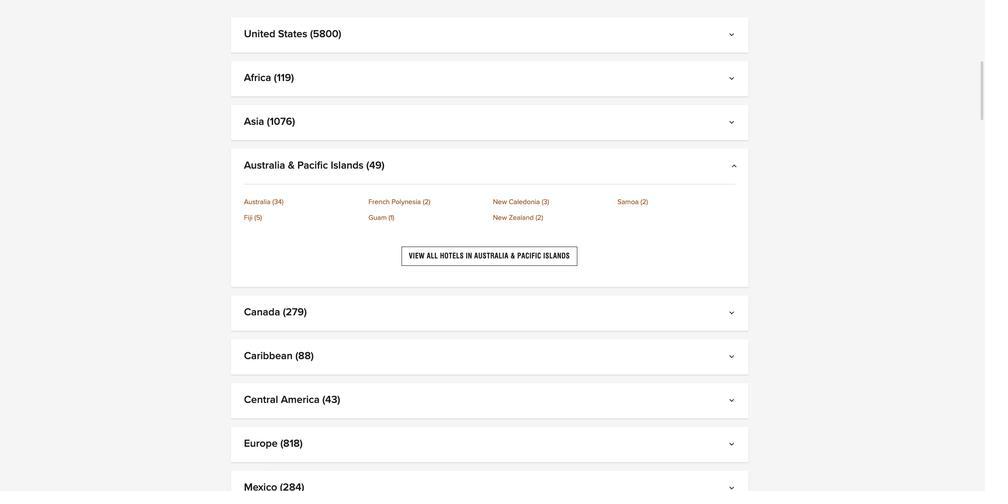 Task type: locate. For each thing, give the bounding box(es) containing it.
1 horizontal spatial (2)
[[536, 215, 544, 222]]

caribbean (88)
[[244, 352, 314, 362]]

united
[[244, 29, 276, 39]]

0 horizontal spatial pacific
[[298, 161, 328, 171]]

(3)
[[542, 199, 550, 206]]

islands
[[331, 161, 364, 171], [544, 252, 570, 261]]

new up new zealand (2)
[[493, 199, 507, 206]]

guam (1)
[[369, 215, 395, 222]]

australia (34) link
[[244, 199, 362, 206]]

1 vertical spatial australia
[[244, 199, 271, 206]]

samoa
[[618, 199, 639, 206]]

arrow down image
[[731, 76, 736, 83], [731, 120, 736, 127], [731, 311, 736, 318], [731, 355, 736, 362], [731, 399, 736, 406], [731, 443, 736, 450], [731, 487, 736, 492]]

samoa (2) link
[[618, 199, 736, 206]]

new for new zealand (2)
[[493, 215, 507, 222]]

australia
[[244, 161, 285, 171], [244, 199, 271, 206], [475, 252, 509, 261]]

2 new from the top
[[493, 215, 507, 222]]

canada (279)
[[244, 308, 307, 318]]

1 arrow down image from the top
[[731, 76, 736, 83]]

4 arrow down image from the top
[[731, 355, 736, 362]]

new
[[493, 199, 507, 206], [493, 215, 507, 222]]

& down new zealand (2)
[[511, 252, 516, 261]]

1 horizontal spatial &
[[511, 252, 516, 261]]

pacific down zealand
[[518, 252, 542, 261]]

&
[[288, 161, 295, 171], [511, 252, 516, 261]]

(2) up guam (1) link
[[423, 199, 431, 206]]

australia up (5)
[[244, 199, 271, 206]]

central
[[244, 396, 278, 406]]

0 vertical spatial &
[[288, 161, 295, 171]]

view all hotels in australia & pacific islands link
[[402, 247, 578, 267]]

australia right in
[[475, 252, 509, 261]]

(88)
[[296, 352, 314, 362]]

(5800)
[[310, 29, 342, 39]]

(49)
[[367, 161, 385, 171]]

all
[[427, 252, 438, 261]]

pacific up australia (34) link
[[298, 161, 328, 171]]

caribbean
[[244, 352, 293, 362]]

new zealand (2) link
[[493, 215, 611, 222]]

5 arrow down image from the top
[[731, 399, 736, 406]]

& up australia (34) link
[[288, 161, 295, 171]]

1 vertical spatial islands
[[544, 252, 570, 261]]

fiji (5)
[[244, 215, 262, 222]]

pacific
[[298, 161, 328, 171], [518, 252, 542, 261]]

fiji
[[244, 215, 253, 222]]

arrow down image for europe (818)
[[731, 443, 736, 450]]

samoa (2)
[[618, 199, 649, 206]]

0 vertical spatial australia
[[244, 161, 285, 171]]

hotels
[[440, 252, 464, 261]]

1 new from the top
[[493, 199, 507, 206]]

6 arrow down image from the top
[[731, 443, 736, 450]]

arrow down image for central america (43)
[[731, 399, 736, 406]]

(2)
[[423, 199, 431, 206], [641, 199, 649, 206], [536, 215, 544, 222]]

(2) down (3)
[[536, 215, 544, 222]]

0 vertical spatial pacific
[[298, 161, 328, 171]]

0 horizontal spatial (2)
[[423, 199, 431, 206]]

1 vertical spatial new
[[493, 215, 507, 222]]

(2) for french polynesia (2)
[[423, 199, 431, 206]]

3 arrow down image from the top
[[731, 311, 736, 318]]

australia up australia (34)
[[244, 161, 285, 171]]

1 vertical spatial pacific
[[518, 252, 542, 261]]

islands left (49)
[[331, 161, 364, 171]]

(818)
[[281, 439, 303, 450]]

0 vertical spatial islands
[[331, 161, 364, 171]]

new caledonia (3) link
[[493, 199, 611, 206]]

america
[[281, 396, 320, 406]]

0 vertical spatial new
[[493, 199, 507, 206]]

2 arrow down image from the top
[[731, 120, 736, 127]]

islands down "new zealand (2)" link
[[544, 252, 570, 261]]

arrow up image
[[731, 164, 736, 171]]

(2) right "samoa"
[[641, 199, 649, 206]]

french
[[369, 199, 390, 206]]

new left zealand
[[493, 215, 507, 222]]

(5)
[[255, 215, 262, 222]]



Task type: vqa. For each thing, say whether or not it's contained in the screenshot.
Mexico
no



Task type: describe. For each thing, give the bounding box(es) containing it.
view
[[409, 252, 425, 261]]

(43)
[[323, 396, 341, 406]]

1 horizontal spatial pacific
[[518, 252, 542, 261]]

(1076)
[[267, 117, 295, 127]]

caledonia
[[509, 199, 540, 206]]

in
[[466, 252, 473, 261]]

central america (43)
[[244, 396, 341, 406]]

fiji (5) link
[[244, 215, 362, 222]]

australia & pacific islands (49)
[[244, 161, 385, 171]]

europe
[[244, 439, 278, 450]]

arrow down image for africa (119)
[[731, 76, 736, 83]]

new zealand (2)
[[493, 215, 544, 222]]

7 arrow down image from the top
[[731, 487, 736, 492]]

australia for australia & pacific islands (49)
[[244, 161, 285, 171]]

africa
[[244, 73, 271, 83]]

2 vertical spatial australia
[[475, 252, 509, 261]]

(34)
[[273, 199, 284, 206]]

new caledonia (3)
[[493, 199, 550, 206]]

australia for australia (34)
[[244, 199, 271, 206]]

1 horizontal spatial islands
[[544, 252, 570, 261]]

arrow down image for asia (1076)
[[731, 120, 736, 127]]

guam
[[369, 215, 387, 222]]

united states (5800)
[[244, 29, 342, 39]]

new for new caledonia (3)
[[493, 199, 507, 206]]

asia
[[244, 117, 264, 127]]

canada
[[244, 308, 280, 318]]

asia (1076)
[[244, 117, 295, 127]]

(119)
[[274, 73, 294, 83]]

arrow down image for caribbean (88)
[[731, 355, 736, 362]]

arrow down image for canada (279)
[[731, 311, 736, 318]]

1 vertical spatial &
[[511, 252, 516, 261]]

africa (119)
[[244, 73, 294, 83]]

(279)
[[283, 308, 307, 318]]

0 horizontal spatial islands
[[331, 161, 364, 171]]

view all hotels in australia & pacific islands
[[409, 252, 570, 261]]

states
[[278, 29, 308, 39]]

(1)
[[389, 215, 395, 222]]

australia (34)
[[244, 199, 284, 206]]

polynesia
[[392, 199, 421, 206]]

europe (818)
[[244, 439, 303, 450]]

guam (1) link
[[369, 215, 486, 222]]

french polynesia (2) link
[[369, 199, 486, 206]]

2 horizontal spatial (2)
[[641, 199, 649, 206]]

french polynesia (2)
[[369, 199, 431, 206]]

zealand
[[509, 215, 534, 222]]

(2) for new zealand (2)
[[536, 215, 544, 222]]

arrow down image
[[731, 32, 736, 39]]

0 horizontal spatial &
[[288, 161, 295, 171]]



